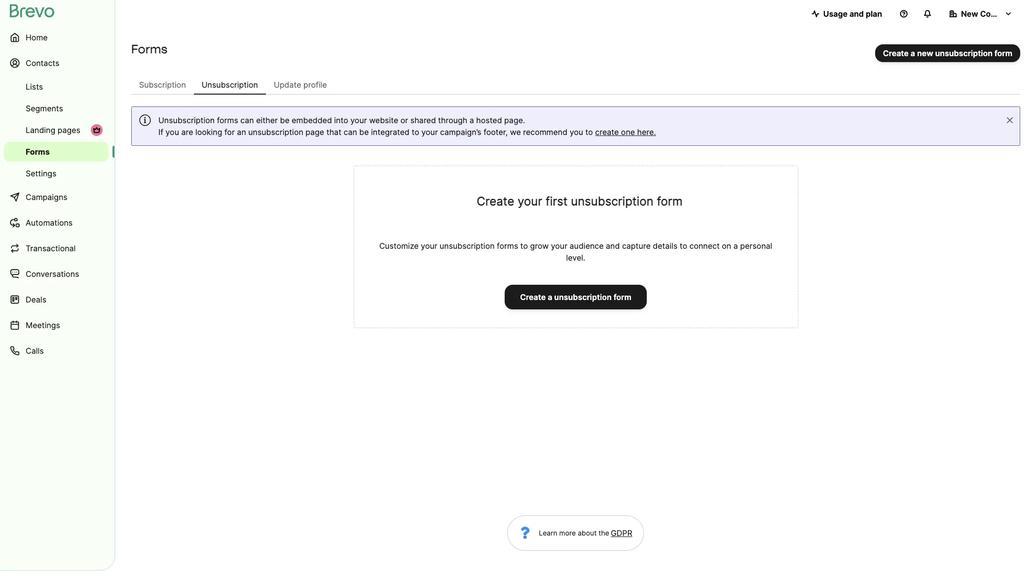 Task type: describe. For each thing, give the bounding box(es) containing it.
create
[[595, 127, 619, 137]]

contacts
[[26, 58, 59, 68]]

one
[[621, 127, 635, 137]]

your right into
[[350, 115, 367, 125]]

create for create a new unsubscription form
[[883, 48, 909, 58]]

a inside customize your unsubscription forms to grow your audience and capture details to connect on a personal level.
[[734, 241, 738, 251]]

forms inside unsubscription forms can either be embedded into your website or shared through a hosted page. if you are looking for an unsubscription page that can be integrated to your campaign's footer, we recommend you to create one here.
[[217, 115, 238, 125]]

first
[[546, 194, 568, 209]]

new
[[961, 9, 978, 19]]

create a unsubscription form
[[520, 293, 632, 302]]

new company button
[[942, 4, 1020, 24]]

unsubscription forms can either be embedded into your website or shared through a hosted page. if you are looking for an unsubscription page that can be integrated to your campaign's footer, we recommend you to create one here.
[[158, 115, 656, 137]]

conversations link
[[4, 263, 109, 286]]

meetings
[[26, 321, 60, 331]]

here.
[[637, 127, 656, 137]]

transactional
[[26, 244, 76, 254]]

update profile
[[274, 80, 327, 90]]

create one here. link
[[595, 127, 656, 137]]

footer,
[[484, 127, 508, 137]]

update
[[274, 80, 301, 90]]

create your first unsubscription form
[[477, 194, 683, 209]]

and inside button
[[850, 9, 864, 19]]

settings
[[26, 169, 56, 179]]

lists link
[[4, 77, 109, 97]]

gdpr
[[611, 529, 632, 539]]

new company
[[961, 9, 1017, 19]]

form for create your first unsubscription form
[[657, 194, 683, 209]]

1 horizontal spatial forms
[[131, 42, 167, 56]]

grow
[[530, 241, 549, 251]]

0 vertical spatial be
[[280, 115, 290, 125]]

unsubscription inside unsubscription forms can either be embedded into your website or shared through a hosted page. if you are looking for an unsubscription page that can be integrated to your campaign's footer, we recommend you to create one here.
[[248, 127, 303, 137]]

customize your unsubscription forms to grow your audience and capture details to connect on a personal level.
[[379, 241, 772, 263]]

1 horizontal spatial can
[[344, 127, 357, 137]]

customize
[[379, 241, 419, 251]]

that
[[327, 127, 341, 137]]

home link
[[4, 26, 109, 49]]

create for create your first unsubscription form
[[477, 194, 514, 209]]

your right grow
[[551, 241, 568, 251]]

shared
[[410, 115, 436, 125]]

through
[[438, 115, 467, 125]]

lists
[[26, 82, 43, 92]]

calls
[[26, 346, 44, 356]]

are
[[181, 127, 193, 137]]

your right customize
[[421, 241, 437, 251]]

into
[[334, 115, 348, 125]]

transactional link
[[4, 237, 109, 261]]

deals link
[[4, 288, 109, 312]]

unsubscription inside customize your unsubscription forms to grow your audience and capture details to connect on a personal level.
[[440, 241, 495, 251]]

an
[[237, 127, 246, 137]]

on
[[722, 241, 731, 251]]

more
[[559, 529, 576, 538]]

if
[[158, 127, 163, 137]]

forms link
[[4, 142, 109, 162]]

to left create
[[586, 127, 593, 137]]

home
[[26, 33, 48, 42]]

about
[[578, 529, 597, 538]]

subscription
[[139, 80, 186, 90]]

the
[[599, 529, 609, 538]]

a inside unsubscription forms can either be embedded into your website or shared through a hosted page. if you are looking for an unsubscription page that can be integrated to your campaign's footer, we recommend you to create one here.
[[470, 115, 474, 125]]

website
[[369, 115, 398, 125]]

1 horizontal spatial be
[[359, 127, 369, 137]]

to left grow
[[520, 241, 528, 251]]

campaign's
[[440, 127, 481, 137]]

create a unsubscription form link
[[505, 285, 647, 310]]

landing
[[26, 125, 55, 135]]

segments
[[26, 104, 63, 113]]

conversations
[[26, 269, 79, 279]]

or
[[401, 115, 408, 125]]

settings link
[[4, 164, 109, 184]]

learn
[[539, 529, 557, 538]]

automations
[[26, 218, 73, 228]]

to right details
[[680, 241, 687, 251]]

form for create a new unsubscription form
[[995, 48, 1013, 58]]

contacts link
[[4, 51, 109, 75]]



Task type: locate. For each thing, give the bounding box(es) containing it.
update profile link
[[266, 75, 335, 95]]

recommend
[[523, 127, 568, 137]]

1 you from the left
[[166, 127, 179, 137]]

forms down landing
[[26, 147, 50, 157]]

new
[[917, 48, 933, 58]]

0 vertical spatial forms
[[217, 115, 238, 125]]

create a new unsubscription form link
[[875, 44, 1020, 62]]

pages
[[58, 125, 80, 135]]

and left 'capture'
[[606, 241, 620, 251]]

your left first
[[518, 194, 542, 209]]

to down shared
[[412, 127, 419, 137]]

0 horizontal spatial forms
[[26, 147, 50, 157]]

gdpr link
[[609, 528, 632, 540]]

hosted
[[476, 115, 502, 125]]

2 vertical spatial create
[[520, 293, 546, 302]]

subscription link
[[131, 75, 194, 95]]

left___rvooi image
[[93, 126, 101, 134]]

we
[[510, 127, 521, 137]]

calls link
[[4, 340, 109, 363]]

0 vertical spatial unsubscription
[[202, 80, 258, 90]]

1 vertical spatial forms
[[497, 241, 518, 251]]

1 vertical spatial create
[[477, 194, 514, 209]]

0 horizontal spatial forms
[[217, 115, 238, 125]]

unsubscription for unsubscription forms can either be embedded into your website or shared through a hosted page. if you are looking for an unsubscription page that can be integrated to your campaign's footer, we recommend you to create one here.
[[158, 115, 215, 125]]

plan
[[866, 9, 882, 19]]

embedded
[[292, 115, 332, 125]]

1 horizontal spatial you
[[570, 127, 583, 137]]

0 horizontal spatial you
[[166, 127, 179, 137]]

your
[[350, 115, 367, 125], [422, 127, 438, 137], [518, 194, 542, 209], [421, 241, 437, 251], [551, 241, 568, 251]]

1 vertical spatial forms
[[26, 147, 50, 157]]

for
[[225, 127, 235, 137]]

details
[[653, 241, 678, 251]]

be right "either"
[[280, 115, 290, 125]]

2 horizontal spatial form
[[995, 48, 1013, 58]]

usage and plan button
[[804, 4, 890, 24]]

a
[[911, 48, 915, 58], [470, 115, 474, 125], [734, 241, 738, 251], [548, 293, 552, 302]]

meetings link
[[4, 314, 109, 338]]

0 horizontal spatial be
[[280, 115, 290, 125]]

1 vertical spatial form
[[657, 194, 683, 209]]

and
[[850, 9, 864, 19], [606, 241, 620, 251]]

profile
[[303, 80, 327, 90]]

be left integrated
[[359, 127, 369, 137]]

forms
[[217, 115, 238, 125], [497, 241, 518, 251]]

2 vertical spatial form
[[614, 293, 632, 302]]

0 horizontal spatial create
[[477, 194, 514, 209]]

campaigns
[[26, 192, 67, 202]]

automations link
[[4, 211, 109, 235]]

forms up subscription link
[[131, 42, 167, 56]]

unsubscription up are
[[158, 115, 215, 125]]

company
[[980, 9, 1017, 19]]

integrated
[[371, 127, 410, 137]]

segments link
[[4, 99, 109, 118]]

1 horizontal spatial forms
[[497, 241, 518, 251]]

create for create a unsubscription form
[[520, 293, 546, 302]]

capture
[[622, 241, 651, 251]]

0 vertical spatial create
[[883, 48, 909, 58]]

2 horizontal spatial create
[[883, 48, 909, 58]]

forms
[[131, 42, 167, 56], [26, 147, 50, 157]]

0 horizontal spatial can
[[240, 115, 254, 125]]

deals
[[26, 295, 46, 305]]

0 horizontal spatial form
[[614, 293, 632, 302]]

0 vertical spatial can
[[240, 115, 254, 125]]

unsubscription up for on the left top
[[202, 80, 258, 90]]

usage
[[823, 9, 848, 19]]

1 vertical spatial can
[[344, 127, 357, 137]]

page
[[306, 127, 324, 137]]

your down shared
[[422, 127, 438, 137]]

1 vertical spatial be
[[359, 127, 369, 137]]

create a new unsubscription form
[[883, 48, 1013, 58]]

0 vertical spatial form
[[995, 48, 1013, 58]]

unsubscription inside unsubscription forms can either be embedded into your website or shared through a hosted page. if you are looking for an unsubscription page that can be integrated to your campaign's footer, we recommend you to create one here.
[[158, 115, 215, 125]]

1 horizontal spatial create
[[520, 293, 546, 302]]

landing pages link
[[4, 120, 109, 140]]

usage and plan
[[823, 9, 882, 19]]

1 vertical spatial unsubscription
[[158, 115, 215, 125]]

and left 'plan'
[[850, 9, 864, 19]]

page.
[[504, 115, 525, 125]]

either
[[256, 115, 278, 125]]

campaigns link
[[4, 186, 109, 209]]

forms left grow
[[497, 241, 518, 251]]

level.
[[566, 253, 585, 263]]

can down into
[[344, 127, 357, 137]]

unsubscription for unsubscription
[[202, 80, 258, 90]]

connect
[[690, 241, 720, 251]]

can up an
[[240, 115, 254, 125]]

forms inside customize your unsubscription forms to grow your audience and capture details to connect on a personal level.
[[497, 241, 518, 251]]

to
[[412, 127, 419, 137], [586, 127, 593, 137], [520, 241, 528, 251], [680, 241, 687, 251]]

0 vertical spatial and
[[850, 9, 864, 19]]

forms up for on the left top
[[217, 115, 238, 125]]

2 you from the left
[[570, 127, 583, 137]]

landing pages
[[26, 125, 80, 135]]

audience
[[570, 241, 604, 251]]

1 horizontal spatial form
[[657, 194, 683, 209]]

be
[[280, 115, 290, 125], [359, 127, 369, 137]]

0 horizontal spatial and
[[606, 241, 620, 251]]

create
[[883, 48, 909, 58], [477, 194, 514, 209], [520, 293, 546, 302]]

learn more about the gdpr
[[539, 529, 632, 539]]

personal
[[740, 241, 772, 251]]

you right if
[[166, 127, 179, 137]]

and inside customize your unsubscription forms to grow your audience and capture details to connect on a personal level.
[[606, 241, 620, 251]]

1 vertical spatial and
[[606, 241, 620, 251]]

unsubscription link
[[194, 75, 266, 95]]

1 horizontal spatial and
[[850, 9, 864, 19]]

you left create
[[570, 127, 583, 137]]

looking
[[195, 127, 222, 137]]

you
[[166, 127, 179, 137], [570, 127, 583, 137]]

form
[[995, 48, 1013, 58], [657, 194, 683, 209], [614, 293, 632, 302]]

0 vertical spatial forms
[[131, 42, 167, 56]]



Task type: vqa. For each thing, say whether or not it's contained in the screenshot.
Schults Inc
no



